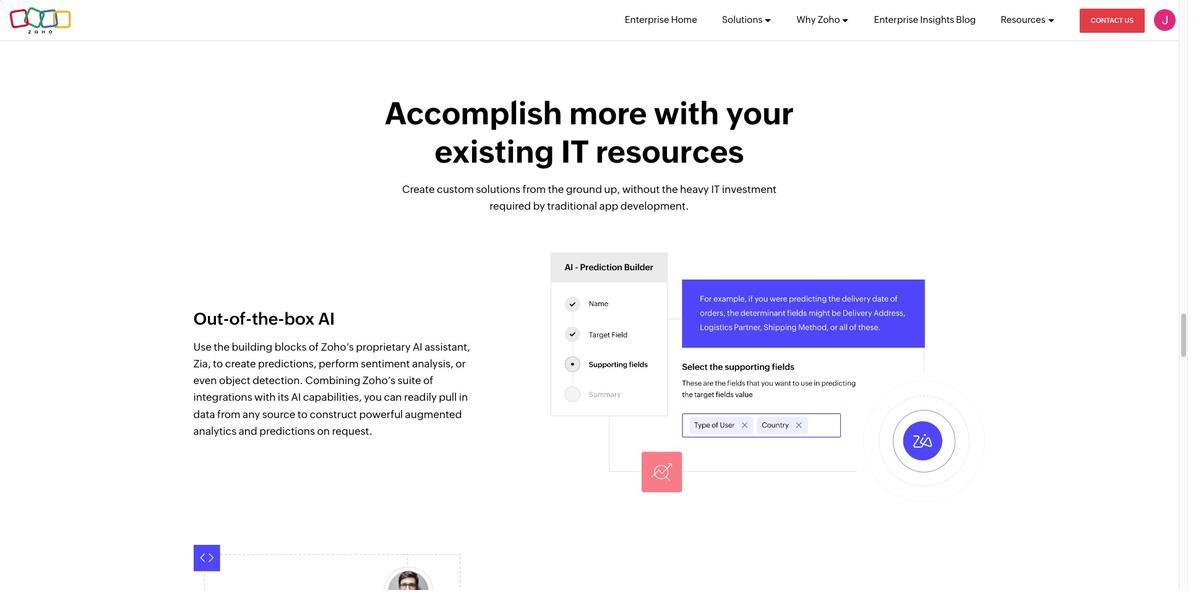 Task type: describe. For each thing, give the bounding box(es) containing it.
the-
[[252, 309, 284, 328]]

on
[[317, 425, 330, 437]]

up,
[[604, 183, 620, 195]]

enterprise for enterprise insights blog
[[874, 14, 918, 25]]

any
[[243, 408, 260, 421]]

solutions
[[476, 183, 520, 195]]

investment
[[722, 183, 777, 195]]

capabilities,
[[303, 391, 362, 404]]

contact us
[[1091, 17, 1134, 24]]

traditional
[[547, 200, 597, 212]]

without
[[622, 183, 660, 195]]

home
[[671, 14, 697, 25]]

1 horizontal spatial the
[[548, 183, 564, 195]]

create
[[402, 183, 435, 195]]

augmented
[[405, 408, 462, 421]]

0 horizontal spatial zoho's
[[321, 341, 354, 353]]

required
[[490, 200, 531, 212]]

data
[[193, 408, 215, 421]]

contact us link
[[1080, 9, 1145, 33]]

detection.
[[253, 374, 303, 387]]

james peterson image
[[1154, 9, 1176, 31]]

enterprise home link
[[625, 0, 697, 40]]

0 horizontal spatial ai
[[291, 391, 301, 404]]

custom
[[437, 183, 474, 195]]

zoho enterprise logo image
[[9, 6, 71, 34]]

even
[[193, 374, 217, 387]]

0 vertical spatial ai
[[318, 309, 335, 328]]

in
[[459, 391, 468, 404]]

pull
[[439, 391, 457, 404]]

more
[[569, 96, 647, 131]]

it inside accomplish more with your existing it resources
[[561, 135, 589, 170]]

you
[[364, 391, 382, 404]]

analytics
[[193, 425, 237, 437]]

can
[[384, 391, 402, 404]]

building
[[232, 341, 272, 353]]

by
[[533, 200, 545, 212]]

sentiment
[[361, 358, 410, 370]]

0 horizontal spatial to
[[213, 358, 223, 370]]

create
[[225, 358, 256, 370]]

from inside use the building blocks of zoho's proprietary ai assistant, zia, to create predictions, perform sentiment analysis, or even object detection. combining zoho's suite of integrations with its ai capabilities, you can readily pull in data from any source to construct powerful augmented analytics and predictions on request.
[[217, 408, 241, 421]]

powerful
[[359, 408, 403, 421]]

or
[[456, 358, 466, 370]]

1 vertical spatial to
[[298, 408, 308, 421]]



Task type: vqa. For each thing, say whether or not it's contained in the screenshot.
crm
no



Task type: locate. For each thing, give the bounding box(es) containing it.
the up 'traditional'
[[548, 183, 564, 195]]

0 horizontal spatial of
[[309, 341, 319, 353]]

1 vertical spatial it
[[711, 183, 720, 195]]

with inside use the building blocks of zoho's proprietary ai assistant, zia, to create predictions, perform sentiment analysis, or even object detection. combining zoho's suite of integrations with its ai capabilities, you can readily pull in data from any source to construct powerful augmented analytics and predictions on request.
[[254, 391, 276, 404]]

zoho's up you
[[363, 374, 395, 387]]

create custom solutions from the ground up, without the heavy it investment required by traditional app development.
[[402, 183, 777, 212]]

2 horizontal spatial ai
[[413, 341, 423, 353]]

out-of-the-box ai
[[193, 309, 335, 328]]

enterprise for enterprise home
[[625, 14, 669, 25]]

it
[[561, 135, 589, 170], [711, 183, 720, 195]]

of right blocks
[[309, 341, 319, 353]]

from down integrations
[[217, 408, 241, 421]]

suite
[[398, 374, 421, 387]]

from
[[523, 183, 546, 195], [217, 408, 241, 421]]

the
[[548, 183, 564, 195], [662, 183, 678, 195], [214, 341, 230, 353]]

enterprise
[[625, 14, 669, 25], [874, 14, 918, 25]]

of down analysis,
[[423, 374, 433, 387]]

1 vertical spatial ai
[[413, 341, 423, 353]]

from up the by
[[523, 183, 546, 195]]

0 horizontal spatial the
[[214, 341, 230, 353]]

to up predictions
[[298, 408, 308, 421]]

1 vertical spatial zoho's
[[363, 374, 395, 387]]

request.
[[332, 425, 373, 437]]

0 horizontal spatial it
[[561, 135, 589, 170]]

2 enterprise from the left
[[874, 14, 918, 25]]

the inside use the building blocks of zoho's proprietary ai assistant, zia, to create predictions, perform sentiment analysis, or even object detection. combining zoho's suite of integrations with its ai capabilities, you can readily pull in data from any source to construct powerful augmented analytics and predictions on request.
[[214, 341, 230, 353]]

0 horizontal spatial from
[[217, 408, 241, 421]]

perform
[[319, 358, 359, 370]]

existing
[[435, 135, 554, 170]]

of
[[309, 341, 319, 353], [423, 374, 433, 387]]

enterprise home
[[625, 14, 697, 25]]

box
[[284, 309, 315, 328]]

analysis,
[[412, 358, 453, 370]]

development.
[[620, 200, 689, 212]]

0 vertical spatial it
[[561, 135, 589, 170]]

1 vertical spatial with
[[254, 391, 276, 404]]

with up resources
[[654, 96, 719, 131]]

zia,
[[193, 358, 211, 370]]

ai
[[318, 309, 335, 328], [413, 341, 423, 353], [291, 391, 301, 404]]

blocks
[[275, 341, 307, 353]]

readily
[[404, 391, 437, 404]]

use
[[193, 341, 212, 353]]

enterprise insights blog
[[874, 14, 976, 25]]

use the building blocks of zoho's proprietary ai assistant, zia, to create predictions, perform sentiment analysis, or even object detection. combining zoho's suite of integrations with its ai capabilities, you can readily pull in data from any source to construct powerful augmented analytics and predictions on request.
[[193, 341, 470, 437]]

the right use
[[214, 341, 230, 353]]

0 vertical spatial of
[[309, 341, 319, 353]]

to right zia,
[[213, 358, 223, 370]]

from inside create custom solutions from the ground up, without the heavy it investment required by traditional app development.
[[523, 183, 546, 195]]

1 horizontal spatial it
[[711, 183, 720, 195]]

ai right its
[[291, 391, 301, 404]]

enterprise left the insights
[[874, 14, 918, 25]]

us
[[1125, 17, 1134, 24]]

0 vertical spatial with
[[654, 96, 719, 131]]

1 horizontal spatial of
[[423, 374, 433, 387]]

predictions
[[260, 425, 315, 437]]

to
[[213, 358, 223, 370], [298, 408, 308, 421]]

insights
[[920, 14, 954, 25]]

1 vertical spatial from
[[217, 408, 241, 421]]

and
[[239, 425, 257, 437]]

1 horizontal spatial ai
[[318, 309, 335, 328]]

out-
[[193, 309, 229, 328]]

it inside create custom solutions from the ground up, without the heavy it investment required by traditional app development.
[[711, 183, 720, 195]]

it right heavy
[[711, 183, 720, 195]]

zoho's
[[321, 341, 354, 353], [363, 374, 395, 387]]

1 horizontal spatial zoho's
[[363, 374, 395, 387]]

of-
[[229, 309, 252, 328]]

construct
[[310, 408, 357, 421]]

why zoho
[[797, 14, 840, 25]]

0 horizontal spatial with
[[254, 391, 276, 404]]

solutions
[[722, 14, 763, 25]]

multi-developer collaboration image
[[193, 545, 629, 590]]

with
[[654, 96, 719, 131], [254, 391, 276, 404]]

0 vertical spatial to
[[213, 358, 223, 370]]

enterprise left home
[[625, 14, 669, 25]]

1 horizontal spatial enterprise
[[874, 14, 918, 25]]

0 horizontal spatial enterprise
[[625, 14, 669, 25]]

1 vertical spatial of
[[423, 374, 433, 387]]

2 horizontal spatial the
[[662, 183, 678, 195]]

it up the ground
[[561, 135, 589, 170]]

integrations
[[193, 391, 252, 404]]

proprietary
[[356, 341, 411, 353]]

combining
[[305, 374, 360, 387]]

2 vertical spatial ai
[[291, 391, 301, 404]]

accomplish
[[385, 96, 562, 131]]

contact
[[1091, 17, 1123, 24]]

1 horizontal spatial with
[[654, 96, 719, 131]]

why
[[797, 14, 816, 25]]

with left its
[[254, 391, 276, 404]]

object
[[219, 374, 250, 387]]

ai right the 'box'
[[318, 309, 335, 328]]

zoho
[[818, 14, 840, 25]]

ai up analysis,
[[413, 341, 423, 353]]

blog
[[956, 14, 976, 25]]

the up the development.
[[662, 183, 678, 195]]

source
[[262, 408, 295, 421]]

resources
[[1001, 14, 1046, 25]]

enterprise insights blog link
[[874, 0, 976, 40]]

1 enterprise from the left
[[625, 14, 669, 25]]

zoho's up perform
[[321, 341, 354, 353]]

predictions,
[[258, 358, 317, 370]]

assistant,
[[425, 341, 470, 353]]

app
[[599, 200, 618, 212]]

its
[[278, 391, 289, 404]]

0 vertical spatial from
[[523, 183, 546, 195]]

your
[[726, 96, 794, 131]]

1 horizontal spatial from
[[523, 183, 546, 195]]

1 horizontal spatial to
[[298, 408, 308, 421]]

accomplish more with your existing it resources
[[385, 96, 794, 170]]

ground
[[566, 183, 602, 195]]

with inside accomplish more with your existing it resources
[[654, 96, 719, 131]]

0 vertical spatial zoho's
[[321, 341, 354, 353]]

resources
[[596, 135, 744, 170]]

out-of-the-box ai image
[[550, 252, 986, 504]]

heavy
[[680, 183, 709, 195]]



